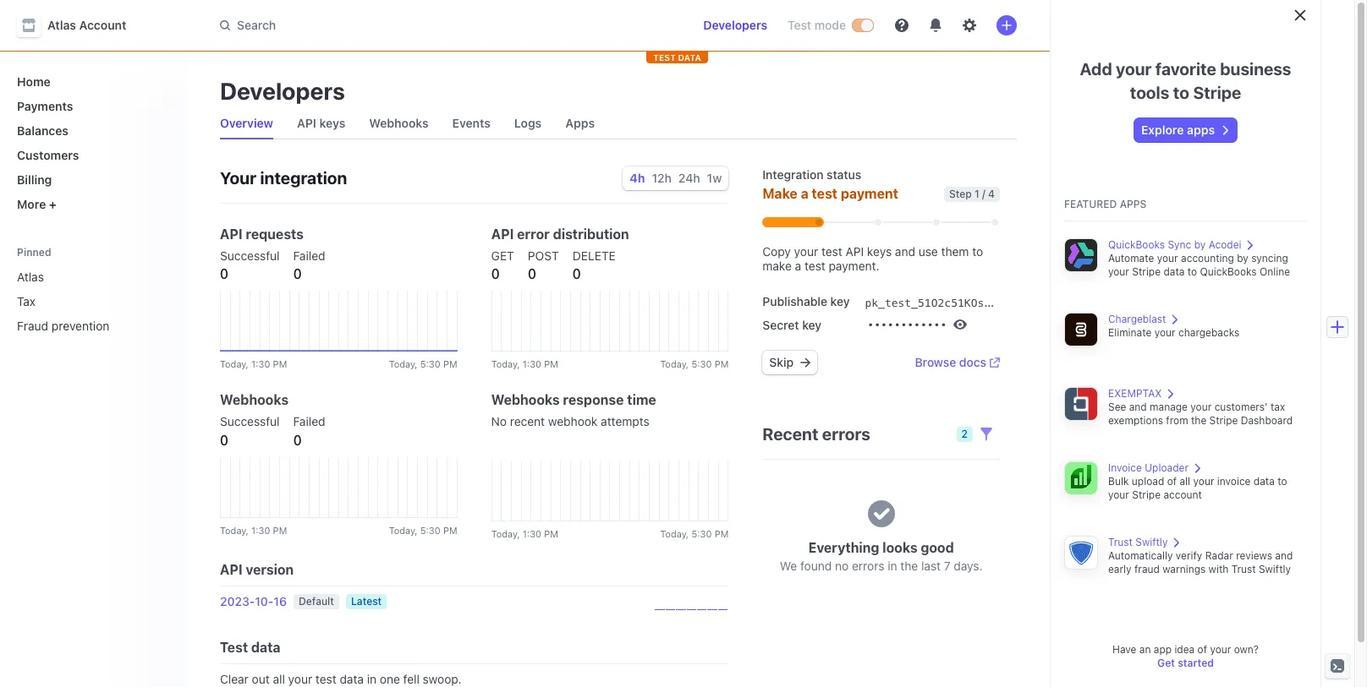 Task type: vqa. For each thing, say whether or not it's contained in the screenshot.
bottom "Products"
no



Task type: describe. For each thing, give the bounding box(es) containing it.
home link
[[10, 68, 173, 96]]

account
[[79, 18, 126, 32]]

12h button
[[652, 171, 672, 185]]

1 horizontal spatial developers
[[703, 18, 767, 32]]

mode
[[815, 18, 846, 32]]

••••••••••••
[[868, 319, 947, 332]]

out
[[252, 673, 270, 687]]

0 button for failed 0
[[293, 264, 302, 284]]

customers link
[[10, 141, 173, 169]]

7
[[944, 559, 951, 574]]

days.
[[954, 559, 983, 574]]

delete
[[573, 249, 616, 263]]

today, 1:30 pm for webhooks
[[220, 525, 287, 536]]

automate your accounting by syncing your stripe data to quickbooks online
[[1108, 252, 1290, 278]]

today, 5:30 pm for api error distribution
[[660, 359, 729, 370]]

to inside add your favorite business tools to stripe
[[1173, 83, 1190, 102]]

featured
[[1064, 198, 1117, 211]]

browse docs
[[915, 355, 987, 370]]

data inside automate your accounting by syncing your stripe data to quickbooks online
[[1164, 266, 1185, 278]]

use
[[919, 245, 938, 259]]

0 vertical spatial quickbooks
[[1108, 239, 1165, 251]]

chargebacks
[[1179, 327, 1240, 339]]

api for api version
[[220, 563, 243, 578]]

1 failed 0 from the top
[[293, 249, 325, 282]]

exemptax image
[[1064, 388, 1098, 421]]

payments
[[17, 99, 73, 113]]

account
[[1164, 489, 1202, 502]]

distribution
[[553, 227, 629, 242]]

0 vertical spatial swiftly
[[1136, 536, 1168, 549]]

trust swiftly
[[1108, 536, 1168, 549]]

eliminate your chargebacks
[[1108, 327, 1240, 339]]

your inside have an app idea of your own? get started
[[1210, 644, 1231, 657]]

them
[[941, 245, 969, 259]]

by inside automate your accounting by syncing your stripe data to quickbooks online
[[1237, 252, 1249, 265]]

publishable
[[763, 294, 827, 309]]

invoice
[[1217, 476, 1251, 488]]

2023-10-16 link
[[220, 594, 287, 611]]

today, 5:30 pm for webhooks
[[389, 525, 457, 536]]

atlas account
[[47, 18, 126, 32]]

integration
[[260, 168, 347, 188]]

pinned
[[17, 246, 51, 259]]

atlas for atlas account
[[47, 18, 76, 32]]

status
[[827, 168, 862, 182]]

invoice
[[1108, 462, 1142, 475]]

test data
[[653, 52, 701, 63]]

all inside bulk upload of all your invoice data to your stripe account
[[1180, 476, 1191, 488]]

your up account
[[1193, 476, 1215, 488]]

Search search field
[[210, 10, 676, 41]]

key for publishable key
[[831, 294, 850, 309]]

swiftly inside 'automatically verify radar reviews and early fraud warnings with trust swiftly'
[[1259, 564, 1291, 576]]

and inside copy your test api keys and use them to make a test payment.
[[895, 245, 915, 259]]

1 failed from the top
[[293, 249, 325, 263]]

4h button
[[630, 171, 645, 185]]

and inside 'automatically verify radar reviews and early fraud warnings with trust swiftly'
[[1275, 550, 1293, 563]]

1 successful 0 from the top
[[220, 249, 280, 282]]

payments link
[[10, 92, 173, 120]]

payment
[[841, 186, 899, 201]]

own?
[[1234, 644, 1259, 657]]

trust inside 'automatically verify radar reviews and early fraud warnings with trust swiftly'
[[1232, 564, 1256, 576]]

requests
[[246, 227, 304, 242]]

bulk upload of all your invoice data to your stripe account
[[1108, 476, 1287, 502]]

webhooks link
[[362, 112, 435, 135]]

0 button for post 0
[[528, 264, 536, 284]]

1:30 for api error distribution
[[523, 359, 542, 370]]

quickbooks inside automate your accounting by syncing your stripe data to quickbooks online
[[1200, 266, 1257, 278]]

billing link
[[10, 166, 173, 194]]

reviews
[[1236, 550, 1273, 563]]

test for test data
[[220, 641, 248, 656]]

business
[[1220, 59, 1292, 79]]

radar
[[1205, 550, 1233, 563]]

api for api requests
[[220, 227, 243, 242]]

12h
[[652, 171, 672, 185]]

2 failed from the top
[[293, 415, 325, 429]]

api for api error distribution
[[491, 227, 514, 242]]

overview
[[220, 116, 273, 130]]

customers'
[[1215, 401, 1268, 414]]

recent errors
[[763, 425, 871, 444]]

today, 5:30 pm for api requests
[[389, 359, 457, 370]]

more +
[[17, 197, 57, 212]]

webhooks for webhooks 'link'
[[369, 116, 429, 130]]

2
[[962, 428, 968, 440]]

keys inside copy your test api keys and use them to make a test payment.
[[867, 245, 892, 259]]

app
[[1154, 644, 1172, 657]]

exemptax
[[1108, 388, 1162, 400]]

to inside copy your test api keys and use them to make a test payment.
[[972, 245, 983, 259]]

0 inside get 0
[[491, 267, 500, 282]]

an
[[1139, 644, 1151, 657]]

developers link
[[697, 12, 774, 39]]

0 horizontal spatial all
[[273, 673, 285, 687]]

test mode
[[788, 18, 846, 32]]

acodei
[[1209, 239, 1242, 251]]

svg image
[[801, 358, 811, 368]]

tools
[[1130, 83, 1170, 102]]

+
[[49, 197, 57, 212]]

chargeblast image
[[1064, 313, 1098, 347]]

step 1 / 4
[[949, 187, 995, 200]]

make
[[763, 259, 792, 273]]

Search text field
[[210, 10, 676, 41]]

your inside copy your test api keys and use them to make a test payment.
[[794, 245, 818, 259]]

api version
[[220, 563, 294, 578]]

apps
[[1187, 123, 1215, 137]]

no
[[835, 559, 849, 574]]

api keys link
[[290, 112, 352, 135]]

get 0
[[491, 249, 514, 282]]

the for manage
[[1191, 415, 1207, 427]]

to inside automate your accounting by syncing your stripe data to quickbooks online
[[1188, 266, 1197, 278]]

test left one in the left of the page
[[316, 673, 336, 687]]

0 vertical spatial apps
[[565, 116, 595, 130]]

version
[[246, 563, 294, 578]]

trust swiftly image
[[1064, 536, 1098, 570]]

0 horizontal spatial in
[[367, 673, 377, 687]]

early
[[1108, 564, 1132, 576]]

data up 'out'
[[251, 641, 281, 656]]

pinned element
[[10, 263, 173, 340]]

your down bulk
[[1108, 489, 1130, 502]]

syncing
[[1252, 252, 1288, 265]]

api keys
[[297, 116, 345, 130]]

time
[[627, 393, 656, 408]]

4h 12h 24h 1w
[[630, 171, 722, 185]]

home
[[17, 74, 50, 89]]

today, 5:30 pm for webhooks response time
[[660, 529, 729, 540]]

webhook
[[548, 415, 598, 429]]



Task type: locate. For each thing, give the bounding box(es) containing it.
apps right logs
[[565, 116, 595, 130]]

0 horizontal spatial webhooks
[[220, 393, 289, 408]]

a right the make
[[795, 259, 801, 273]]

webhooks inside 'link'
[[369, 116, 429, 130]]

0 horizontal spatial by
[[1194, 239, 1206, 251]]

your right copy at the top right of page
[[794, 245, 818, 259]]

api up 2023-
[[220, 563, 243, 578]]

all
[[1180, 476, 1191, 488], [273, 673, 285, 687]]

0 horizontal spatial the
[[901, 559, 918, 574]]

your down chargeblast
[[1155, 327, 1176, 339]]

1:30 for webhooks response time
[[523, 529, 542, 540]]

core navigation links element
[[10, 68, 173, 218]]

keys up integration
[[319, 116, 345, 130]]

your
[[1116, 59, 1152, 79], [794, 245, 818, 259], [1157, 252, 1178, 265], [1108, 266, 1130, 278], [1155, 327, 1176, 339], [1191, 401, 1212, 414], [1193, 476, 1215, 488], [1108, 489, 1130, 502], [1210, 644, 1231, 657], [288, 673, 312, 687]]

api error distribution
[[491, 227, 629, 242]]

0 vertical spatial successful 0
[[220, 249, 280, 282]]

keys left the use on the right of the page
[[867, 245, 892, 259]]

0 button down the get
[[491, 264, 500, 284]]

a down integration status
[[801, 186, 809, 201]]

1 vertical spatial successful
[[220, 415, 280, 429]]

fell
[[403, 673, 420, 687]]

2 vertical spatial and
[[1275, 550, 1293, 563]]

0 vertical spatial key
[[831, 294, 850, 309]]

and right reviews
[[1275, 550, 1293, 563]]

default
[[299, 596, 334, 608]]

0 vertical spatial a
[[801, 186, 809, 201]]

a inside copy your test api keys and use them to make a test payment.
[[795, 259, 801, 273]]

keys inside api keys link
[[319, 116, 345, 130]]

key for secret key
[[802, 318, 822, 333]]

stripe down favorite
[[1193, 83, 1242, 102]]

fraud
[[1135, 564, 1160, 576]]

your inside add your favorite business tools to stripe
[[1116, 59, 1152, 79]]

1 vertical spatial keys
[[867, 245, 892, 259]]

invoice uploader
[[1108, 462, 1189, 475]]

5:30
[[420, 359, 441, 370], [692, 359, 712, 370], [420, 525, 441, 536], [692, 529, 712, 540]]

payment.
[[829, 259, 880, 273]]

and left the use on the right of the page
[[895, 245, 915, 259]]

10-
[[255, 595, 274, 609]]

today, 1:30 pm for webhooks response time
[[491, 529, 558, 540]]

test data
[[220, 641, 281, 656]]

by up accounting
[[1194, 239, 1206, 251]]

latest
[[351, 596, 382, 608]]

5:30 for requests
[[420, 359, 441, 370]]

0 horizontal spatial swiftly
[[1136, 536, 1168, 549]]

explore
[[1141, 123, 1184, 137]]

of inside bulk upload of all your invoice data to your stripe account
[[1167, 476, 1177, 488]]

0 horizontal spatial quickbooks
[[1108, 239, 1165, 251]]

skip
[[769, 355, 794, 370]]

1 horizontal spatial by
[[1237, 252, 1249, 265]]

0 horizontal spatial atlas
[[17, 270, 44, 284]]

developers up "overview"
[[220, 77, 345, 105]]

2 successful from the top
[[220, 415, 280, 429]]

data
[[1164, 266, 1185, 278], [1254, 476, 1275, 488], [251, 641, 281, 656], [340, 673, 364, 687]]

today, 1:30 pm for api error distribution
[[491, 359, 558, 370]]

one
[[380, 673, 400, 687]]

0 horizontal spatial keys
[[319, 116, 345, 130]]

to right them
[[972, 245, 983, 259]]

/
[[982, 187, 986, 200]]

5:30 for response
[[692, 529, 712, 540]]

0 button down "post"
[[528, 264, 536, 284]]

help image
[[895, 19, 909, 32]]

1 horizontal spatial the
[[1191, 415, 1207, 427]]

all right 'out'
[[273, 673, 285, 687]]

0 vertical spatial keys
[[319, 116, 345, 130]]

in inside everything looks good we found no errors in the last 7 days.
[[888, 559, 897, 574]]

your right manage
[[1191, 401, 1212, 414]]

the inside see and manage your customers' tax exemptions from the stripe dashboard
[[1191, 415, 1207, 427]]

1
[[975, 187, 980, 200]]

1 vertical spatial a
[[795, 259, 801, 273]]

1 vertical spatial all
[[273, 673, 285, 687]]

1 vertical spatial quickbooks
[[1200, 266, 1257, 278]]

2 horizontal spatial and
[[1275, 550, 1293, 563]]

1 horizontal spatial trust
[[1232, 564, 1256, 576]]

stripe inside add your favorite business tools to stripe
[[1193, 83, 1242, 102]]

0 button down api requests
[[220, 264, 229, 284]]

1w
[[707, 171, 722, 185]]

5 0 button from the left
[[573, 264, 581, 284]]

1 horizontal spatial keys
[[867, 245, 892, 259]]

1 horizontal spatial and
[[1129, 401, 1147, 414]]

atlas account button
[[17, 14, 143, 37]]

attempts
[[601, 415, 650, 429]]

your down automate
[[1108, 266, 1130, 278]]

0 button down delete on the left top of the page
[[573, 264, 581, 284]]

of
[[1167, 476, 1177, 488], [1198, 644, 1207, 657]]

tab list containing overview
[[213, 108, 1017, 140]]

pk_test_51o2c51kosr4qlyxvkzzbnox2j1kzm37gakvnzhrdduujanfnjkxifviutzculkq16zv
[[865, 297, 1367, 310]]

0 vertical spatial failed 0
[[293, 249, 325, 282]]

clear
[[220, 673, 249, 687]]

1 vertical spatial successful 0
[[220, 415, 280, 448]]

1 horizontal spatial webhooks
[[369, 116, 429, 130]]

quickbooks up automate
[[1108, 239, 1165, 251]]

0 vertical spatial all
[[1180, 476, 1191, 488]]

the right from
[[1191, 415, 1207, 427]]

api left the requests
[[220, 227, 243, 242]]

0
[[220, 267, 229, 282], [293, 267, 302, 282], [491, 267, 500, 282], [528, 267, 536, 282], [573, 267, 581, 282], [220, 433, 229, 448], [293, 433, 302, 448]]

0 inside "delete 0"
[[573, 267, 581, 282]]

atlas for atlas
[[17, 270, 44, 284]]

pinned navigation links element
[[10, 245, 173, 340]]

the for good
[[901, 559, 918, 574]]

5:30 for error
[[692, 359, 712, 370]]

to down favorite
[[1173, 83, 1190, 102]]

copy your test api keys and use them to make a test payment.
[[763, 245, 983, 273]]

verify
[[1176, 550, 1203, 563]]

error
[[517, 227, 550, 242]]

0 vertical spatial atlas
[[47, 18, 76, 32]]

errors right recent
[[822, 425, 871, 444]]

featured apps
[[1064, 198, 1147, 211]]

copy
[[763, 245, 791, 259]]

add
[[1080, 59, 1112, 79]]

1 horizontal spatial in
[[888, 559, 897, 574]]

api down payment
[[846, 245, 864, 259]]

0 vertical spatial successful
[[220, 249, 280, 263]]

and
[[895, 245, 915, 259], [1129, 401, 1147, 414], [1275, 550, 1293, 563]]

0 vertical spatial and
[[895, 245, 915, 259]]

atlas inside button
[[47, 18, 76, 32]]

0 vertical spatial test
[[788, 18, 811, 32]]

uploader
[[1145, 462, 1189, 475]]

webhooks for webhooks response time
[[491, 393, 560, 408]]

16
[[274, 595, 287, 609]]

to inside bulk upload of all your invoice data to your stripe account
[[1278, 476, 1287, 488]]

your up tools
[[1116, 59, 1152, 79]]

api up the get
[[491, 227, 514, 242]]

atlas down the pinned
[[17, 270, 44, 284]]

all up account
[[1180, 476, 1191, 488]]

delete 0
[[573, 249, 616, 282]]

recent
[[763, 425, 819, 444]]

0 button for successful 0
[[220, 264, 229, 284]]

1 vertical spatial the
[[901, 559, 918, 574]]

integration status
[[763, 168, 862, 182]]

1 horizontal spatial test
[[788, 18, 811, 32]]

2 successful 0 from the top
[[220, 415, 280, 448]]

0 horizontal spatial apps
[[565, 116, 595, 130]]

1 vertical spatial developers
[[220, 77, 345, 105]]

0 vertical spatial errors
[[822, 425, 871, 444]]

quickbooks sync by acodei image
[[1064, 239, 1098, 272]]

api inside copy your test api keys and use them to make a test payment.
[[846, 245, 864, 259]]

failed
[[293, 249, 325, 263], [293, 415, 325, 429]]

make a test payment
[[763, 186, 899, 201]]

0 vertical spatial in
[[888, 559, 897, 574]]

0 vertical spatial trust
[[1108, 536, 1133, 549]]

apps right featured
[[1120, 198, 1147, 211]]

test up clear
[[220, 641, 248, 656]]

settings image
[[963, 19, 976, 32]]

0 button for delete 0
[[573, 264, 581, 284]]

test up publishable key
[[805, 259, 826, 273]]

stripe down "upload"
[[1132, 489, 1161, 502]]

0 horizontal spatial trust
[[1108, 536, 1133, 549]]

failed 0
[[293, 249, 325, 282], [293, 415, 325, 448]]

0 vertical spatial by
[[1194, 239, 1206, 251]]

billing
[[17, 173, 52, 187]]

post 0
[[528, 249, 559, 282]]

0 inside post 0
[[528, 267, 536, 282]]

today, 1:30 pm for api requests
[[220, 359, 287, 370]]

successful
[[220, 249, 280, 263], [220, 415, 280, 429]]

0 button down the requests
[[293, 264, 302, 284]]

0 vertical spatial of
[[1167, 476, 1177, 488]]

0 button for get 0
[[491, 264, 500, 284]]

test left mode
[[788, 18, 811, 32]]

1 vertical spatial atlas
[[17, 270, 44, 284]]

to down accounting
[[1188, 266, 1197, 278]]

1w button
[[707, 171, 722, 185]]

atlas inside pinned element
[[17, 270, 44, 284]]

figure
[[220, 291, 457, 352], [220, 291, 457, 352]]

1 successful from the top
[[220, 249, 280, 263]]

1 vertical spatial swiftly
[[1259, 564, 1291, 576]]

the inside everything looks good we found no errors in the last 7 days.
[[901, 559, 918, 574]]

see and manage your customers' tax exemptions from the stripe dashboard
[[1108, 401, 1293, 427]]

and inside see and manage your customers' tax exemptions from the stripe dashboard
[[1129, 401, 1147, 414]]

1:30 for api requests
[[251, 359, 270, 370]]

events
[[452, 116, 491, 130]]

pm
[[273, 359, 287, 370], [443, 359, 457, 370], [544, 359, 558, 370], [715, 359, 729, 370], [273, 525, 287, 536], [443, 525, 457, 536], [544, 529, 558, 540], [715, 529, 729, 540]]

1 horizontal spatial apps
[[1120, 198, 1147, 211]]

0 vertical spatial developers
[[703, 18, 767, 32]]

online
[[1260, 266, 1290, 278]]

4
[[988, 187, 995, 200]]

errors right no
[[852, 559, 885, 574]]

api inside api keys link
[[297, 116, 316, 130]]

test
[[653, 52, 676, 63]]

1 horizontal spatial atlas
[[47, 18, 76, 32]]

0 horizontal spatial of
[[1167, 476, 1177, 488]]

dashboard
[[1241, 415, 1293, 427]]

have an app idea of your own? get started
[[1113, 644, 1259, 670]]

the
[[1191, 415, 1207, 427], [901, 559, 918, 574]]

2 0 button from the left
[[293, 264, 302, 284]]

0 vertical spatial the
[[1191, 415, 1207, 427]]

test
[[812, 186, 838, 201], [822, 245, 842, 259], [805, 259, 826, 273], [316, 673, 336, 687]]

stripe
[[1193, 83, 1242, 102], [1132, 266, 1161, 278], [1210, 415, 1238, 427], [1132, 489, 1161, 502]]

errors
[[822, 425, 871, 444], [852, 559, 885, 574]]

make
[[763, 186, 798, 201]]

data down quickbooks sync by acodei
[[1164, 266, 1185, 278]]

key down publishable key
[[802, 318, 822, 333]]

stripe inside bulk upload of all your invoice data to your stripe account
[[1132, 489, 1161, 502]]

balances link
[[10, 117, 173, 145]]

automate
[[1108, 252, 1154, 265]]

1 vertical spatial key
[[802, 318, 822, 333]]

tax link
[[10, 288, 173, 316]]

pk_test_51o2c51kosr4qlyxvkzzbnox2j1kzm37gakvnzhrdduujanfnjkxifviutzculkq16zv button
[[863, 293, 1367, 314]]

1 vertical spatial of
[[1198, 644, 1207, 657]]

test for test mode
[[788, 18, 811, 32]]

1 horizontal spatial of
[[1198, 644, 1207, 657]]

1 0 button from the left
[[220, 264, 229, 284]]

1 vertical spatial and
[[1129, 401, 1147, 414]]

the down looks
[[901, 559, 918, 574]]

swoop.
[[423, 673, 462, 687]]

browse docs link
[[915, 355, 1000, 371]]

get
[[1158, 657, 1175, 670]]

2023-10-16
[[220, 595, 287, 609]]

0 horizontal spatial test
[[220, 641, 248, 656]]

of up started
[[1198, 644, 1207, 657]]

exemptions
[[1108, 415, 1163, 427]]

quickbooks down accounting
[[1200, 266, 1257, 278]]

1 vertical spatial by
[[1237, 252, 1249, 265]]

balances
[[17, 124, 69, 138]]

0 vertical spatial failed
[[293, 249, 325, 263]]

api for api keys
[[297, 116, 316, 130]]

test down integration status
[[812, 186, 838, 201]]

your left own?
[[1210, 644, 1231, 657]]

api up integration
[[297, 116, 316, 130]]

chargeblast
[[1108, 313, 1166, 326]]

tab list
[[213, 108, 1017, 140]]

3 0 button from the left
[[491, 264, 500, 284]]

2 failed 0 from the top
[[293, 415, 325, 448]]

warnings
[[1163, 564, 1206, 576]]

in
[[888, 559, 897, 574], [367, 673, 377, 687]]

1:30 for webhooks
[[251, 525, 270, 536]]

and up exemptions
[[1129, 401, 1147, 414]]

of inside have an app idea of your own? get started
[[1198, 644, 1207, 657]]

trust down reviews
[[1232, 564, 1256, 576]]

developers left test mode
[[703, 18, 767, 32]]

logs link
[[508, 112, 549, 135]]

stripe down customers'
[[1210, 415, 1238, 427]]

1 horizontal spatial key
[[831, 294, 850, 309]]

data left one in the left of the page
[[340, 673, 364, 687]]

stripe inside see and manage your customers' tax exemptions from the stripe dashboard
[[1210, 415, 1238, 427]]

4 0 button from the left
[[528, 264, 536, 284]]

1 vertical spatial trust
[[1232, 564, 1256, 576]]

atlas left account
[[47, 18, 76, 32]]

by
[[1194, 239, 1206, 251], [1237, 252, 1249, 265]]

your down quickbooks sync by acodei
[[1157, 252, 1178, 265]]

stripe down automate
[[1132, 266, 1161, 278]]

1 horizontal spatial quickbooks
[[1200, 266, 1257, 278]]

of down uploader
[[1167, 476, 1177, 488]]

to right invoice
[[1278, 476, 1287, 488]]

by down acodei
[[1237, 252, 1249, 265]]

in down looks
[[888, 559, 897, 574]]

test right copy at the top right of page
[[822, 245, 842, 259]]

key down payment.
[[831, 294, 850, 309]]

0 horizontal spatial key
[[802, 318, 822, 333]]

data inside bulk upload of all your invoice data to your stripe account
[[1254, 476, 1275, 488]]

in left one in the left of the page
[[367, 673, 377, 687]]

get started link
[[1158, 657, 1214, 670]]

from
[[1166, 415, 1188, 427]]

stripe inside automate your accounting by syncing your stripe data to quickbooks online
[[1132, 266, 1161, 278]]

1 horizontal spatial swiftly
[[1259, 564, 1291, 576]]

0 horizontal spatial developers
[[220, 77, 345, 105]]

swiftly down reviews
[[1259, 564, 1291, 576]]

everything looks good we found no errors in the last 7 days.
[[780, 541, 983, 574]]

1 vertical spatial in
[[367, 673, 377, 687]]

4h
[[630, 171, 645, 185]]

0 horizontal spatial and
[[895, 245, 915, 259]]

1 vertical spatial apps
[[1120, 198, 1147, 211]]

recent
[[510, 415, 545, 429]]

swiftly up automatically
[[1136, 536, 1168, 549]]

1 vertical spatial failed 0
[[293, 415, 325, 448]]

1 vertical spatial test
[[220, 641, 248, 656]]

1 vertical spatial failed
[[293, 415, 325, 429]]

1 vertical spatial errors
[[852, 559, 885, 574]]

invoice uploader image
[[1064, 462, 1098, 496]]

your inside see and manage your customers' tax exemptions from the stripe dashboard
[[1191, 401, 1212, 414]]

atlas link
[[10, 263, 173, 291]]

fraud prevention link
[[10, 312, 173, 340]]

1 horizontal spatial all
[[1180, 476, 1191, 488]]

a
[[801, 186, 809, 201], [795, 259, 801, 273]]

overview link
[[213, 112, 280, 135]]

trust up automatically
[[1108, 536, 1133, 549]]

0 button
[[220, 264, 229, 284], [293, 264, 302, 284], [491, 264, 500, 284], [528, 264, 536, 284], [573, 264, 581, 284]]

get
[[491, 249, 514, 263]]

events link
[[446, 112, 497, 135]]

your right 'out'
[[288, 673, 312, 687]]

errors inside everything looks good we found no errors in the last 7 days.
[[852, 559, 885, 574]]

data right invoice
[[1254, 476, 1275, 488]]

2 horizontal spatial webhooks
[[491, 393, 560, 408]]

explore apps link
[[1135, 118, 1237, 142]]

more
[[17, 197, 46, 212]]



